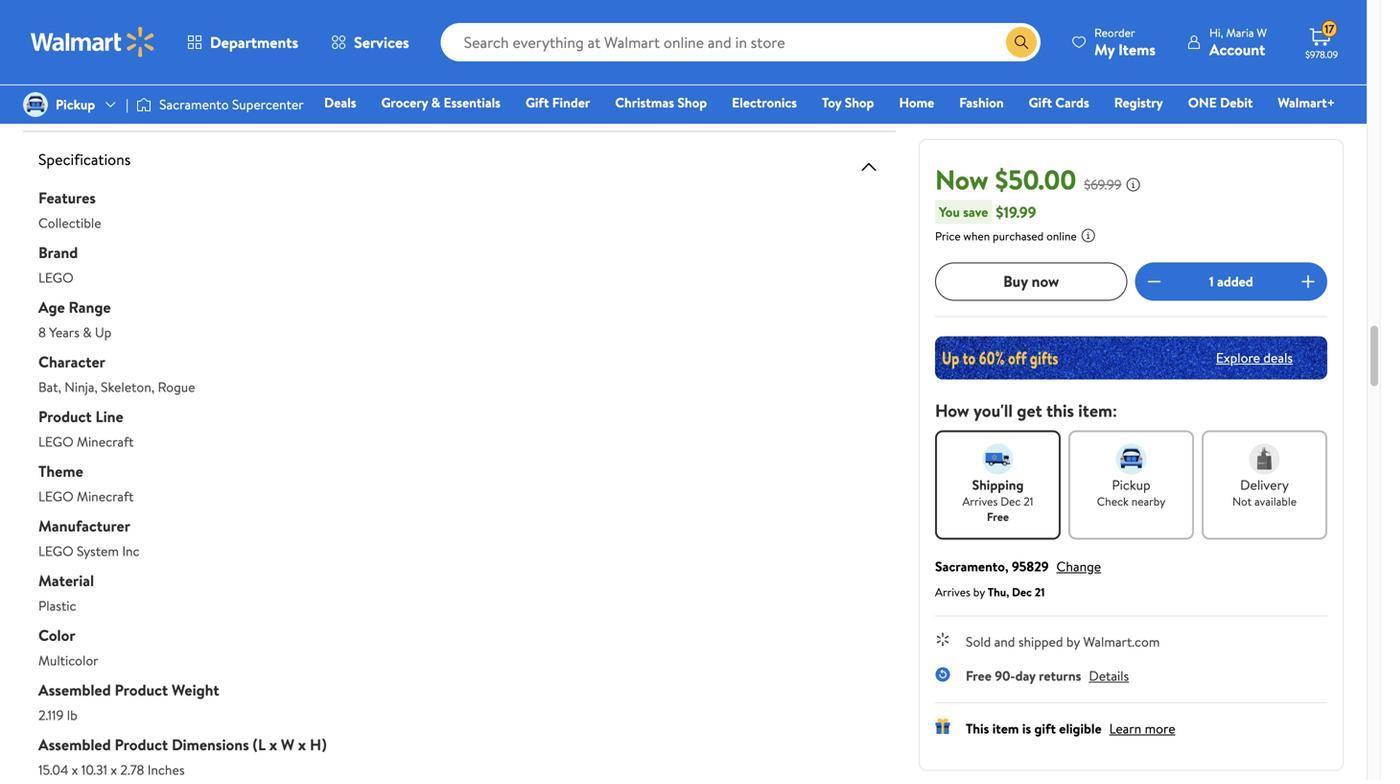 Task type: describe. For each thing, give the bounding box(es) containing it.
home
[[900, 93, 935, 112]]

services button
[[315, 19, 426, 65]]

learn more button
[[1110, 719, 1176, 738]]

x right (l
[[270, 734, 277, 755]]

x left h)
[[298, 734, 306, 755]]

debit
[[1221, 93, 1254, 112]]

this item is gift eligible learn more
[[966, 719, 1176, 738]]

learn
[[1110, 719, 1142, 738]]

4 lego from the top
[[38, 542, 74, 560]]

pickup for pickup
[[56, 95, 95, 114]]

arrives inside shipping arrives dec 21 free
[[963, 493, 998, 509]]

now
[[936, 161, 989, 198]]

delivery
[[1241, 475, 1290, 494]]

specifications image
[[858, 155, 881, 178]]

you save $19.99
[[940, 201, 1037, 222]]

legal information image
[[1081, 228, 1097, 243]]

intent image for pickup image
[[1117, 444, 1147, 474]]

0 vertical spatial product
[[38, 406, 92, 427]]

rogue
[[158, 378, 195, 396]]

by inside sacramento, 95829 change arrives by thu, dec 21
[[974, 584, 986, 600]]

electronics
[[732, 93, 798, 112]]

skeleton,
[[101, 378, 155, 396]]

grocery & essentials
[[381, 93, 501, 112]]

when
[[964, 228, 991, 244]]

age
[[38, 297, 65, 318]]

toy shop link
[[814, 92, 883, 113]]

shop for christmas shop
[[678, 93, 707, 112]]

& inside 'link'
[[431, 93, 441, 112]]

manufacturer
[[38, 515, 130, 536]]

dec inside sacramento, 95829 change arrives by thu, dec 21
[[1013, 584, 1033, 600]]

thu,
[[988, 584, 1010, 600]]

2 lego from the top
[[38, 432, 74, 451]]

10.31
[[81, 761, 108, 779]]

fashion link
[[951, 92, 1013, 113]]

online
[[1047, 228, 1077, 244]]

home link
[[891, 92, 944, 113]]

change
[[1057, 557, 1102, 576]]

color
[[38, 625, 75, 646]]

sacramento
[[159, 95, 229, 114]]

returns
[[1039, 666, 1082, 685]]

character
[[38, 351, 105, 372]]

w inside hi, maria w account
[[1258, 24, 1268, 41]]

walmart+ link
[[1270, 92, 1344, 113]]

sacramento, 95829 change arrives by thu, dec 21
[[936, 557, 1102, 600]]

how you'll get this item:
[[936, 399, 1118, 422]]

pickup for pickup check nearby
[[1113, 475, 1151, 494]]

bat,
[[38, 378, 61, 396]]

2.119
[[38, 706, 64, 725]]

deals
[[1264, 348, 1294, 367]]

theme
[[38, 461, 83, 482]]

explore deals
[[1217, 348, 1294, 367]]

(l
[[253, 734, 266, 755]]

lb
[[67, 706, 77, 725]]

arrives inside sacramento, 95829 change arrives by thu, dec 21
[[936, 584, 971, 600]]

deals link
[[316, 92, 365, 113]]

features
[[38, 187, 96, 208]]

shipping arrives dec 21 free
[[963, 475, 1034, 525]]

gift cards link
[[1021, 92, 1099, 113]]

details button
[[1090, 666, 1130, 685]]

one debit
[[1189, 93, 1254, 112]]

gift for gift finder
[[526, 93, 549, 112]]

walmart+
[[1279, 93, 1336, 112]]

christmas shop link
[[607, 92, 716, 113]]

see more
[[420, 70, 484, 91]]

system
[[77, 542, 119, 560]]

my
[[1095, 39, 1115, 60]]

$50.00
[[996, 161, 1077, 198]]

see more button
[[38, 61, 881, 100]]

dimensions
[[172, 734, 249, 755]]

details
[[1090, 666, 1130, 685]]

increase quantity lego minecraft the training grounds house building set, 21183 cave toy, current quantity 1 image
[[1297, 270, 1321, 293]]

1 lego from the top
[[38, 268, 74, 287]]

collectible
[[38, 214, 101, 232]]

inches
[[148, 761, 185, 779]]

reorder my items
[[1095, 24, 1156, 60]]

services
[[354, 32, 409, 53]]

brand
[[38, 242, 78, 263]]

& inside features collectible brand lego age range 8 years & up character bat, ninja, skeleton, rogue product line lego minecraft theme lego minecraft manufacturer lego system inc material plastic color multicolor assembled product weight 2.119 lb assembled product dimensions (l x w x h) 15.04 x 10.31 x 2.78 inches
[[83, 323, 92, 342]]

2 vertical spatial product
[[115, 734, 168, 755]]

up to sixty percent off deals. shop now. image
[[936, 336, 1328, 379]]

90-
[[995, 666, 1016, 685]]

one debit link
[[1180, 92, 1262, 113]]

registry link
[[1106, 92, 1172, 113]]

x left the 2.78
[[111, 761, 117, 779]]

h)
[[310, 734, 327, 755]]

intent image for shipping image
[[983, 444, 1014, 474]]

1
[[1210, 272, 1215, 291]]

gift for gift cards
[[1029, 93, 1053, 112]]

is
[[1023, 719, 1032, 738]]

save
[[964, 202, 989, 221]]

day
[[1016, 666, 1036, 685]]

christmas
[[615, 93, 675, 112]]

grocery
[[381, 93, 428, 112]]

line
[[95, 406, 123, 427]]

and
[[995, 632, 1016, 651]]

pickup check nearby
[[1098, 475, 1166, 509]]

$19.99
[[997, 201, 1037, 222]]

plastic
[[38, 596, 76, 615]]

not
[[1233, 493, 1253, 509]]

departments
[[210, 32, 299, 53]]

x left the "10.31"
[[72, 761, 78, 779]]

check
[[1098, 493, 1129, 509]]

$978.09
[[1306, 48, 1339, 61]]

2.78
[[120, 761, 144, 779]]



Task type: locate. For each thing, give the bounding box(es) containing it.
1 horizontal spatial 21
[[1035, 584, 1046, 600]]

pickup down 'intent image for pickup'
[[1113, 475, 1151, 494]]

gift left cards
[[1029, 93, 1053, 112]]

21 inside sacramento, 95829 change arrives by thu, dec 21
[[1035, 584, 1046, 600]]

christmas shop
[[615, 93, 707, 112]]

reorder
[[1095, 24, 1136, 41]]

shop inside christmas shop link
[[678, 93, 707, 112]]

0 horizontal spatial 21
[[1024, 493, 1034, 509]]

& down see
[[431, 93, 441, 112]]

specifications
[[38, 149, 131, 170]]

21
[[1024, 493, 1034, 509], [1035, 584, 1046, 600]]

0 vertical spatial assembled
[[38, 679, 111, 701]]

buy now
[[1004, 271, 1060, 292]]

walmart.com
[[1084, 632, 1161, 651]]

purchased
[[993, 228, 1044, 244]]

you
[[940, 202, 961, 221]]

1 vertical spatial free
[[966, 666, 992, 685]]

2 minecraft from the top
[[77, 487, 134, 506]]

3 lego from the top
[[38, 487, 74, 506]]

21 down 95829
[[1035, 584, 1046, 600]]

2 gift from the left
[[1029, 93, 1053, 112]]

material
[[38, 570, 94, 591]]

minecraft down line
[[77, 432, 134, 451]]

1 gift from the left
[[526, 93, 549, 112]]

search icon image
[[1014, 35, 1030, 50]]

lego down brand
[[38, 268, 74, 287]]

0 horizontal spatial &
[[83, 323, 92, 342]]

1 horizontal spatial shop
[[845, 93, 875, 112]]

0 horizontal spatial gift
[[526, 93, 549, 112]]

0 vertical spatial 21
[[1024, 493, 1034, 509]]

0 vertical spatial dec
[[1001, 493, 1021, 509]]

by left 'thu,'
[[974, 584, 986, 600]]

1 vertical spatial pickup
[[1113, 475, 1151, 494]]

0 horizontal spatial pickup
[[56, 95, 95, 114]]

1 vertical spatial by
[[1067, 632, 1081, 651]]

pickup inside the pickup check nearby
[[1113, 475, 1151, 494]]

$69.99
[[1085, 175, 1122, 194]]

gift left finder
[[526, 93, 549, 112]]

dec inside shipping arrives dec 21 free
[[1001, 493, 1021, 509]]

w
[[1258, 24, 1268, 41], [281, 734, 295, 755]]

this
[[1047, 399, 1075, 422]]

inc
[[122, 542, 140, 560]]

0 vertical spatial minecraft
[[77, 432, 134, 451]]

sacramento,
[[936, 557, 1009, 576]]

1 assembled from the top
[[38, 679, 111, 701]]

see
[[420, 70, 445, 91]]

weight
[[172, 679, 219, 701]]

1 horizontal spatial gift
[[1029, 93, 1053, 112]]

0 vertical spatial by
[[974, 584, 986, 600]]

1 shop from the left
[[678, 93, 707, 112]]

lego down theme
[[38, 487, 74, 506]]

dec down intent image for shipping
[[1001, 493, 1021, 509]]

item
[[993, 719, 1020, 738]]

lego up material
[[38, 542, 74, 560]]

15.04
[[38, 761, 69, 779]]

Walmart Site-Wide search field
[[441, 23, 1041, 61]]

toy
[[822, 93, 842, 112]]

0 horizontal spatial by
[[974, 584, 986, 600]]

&
[[431, 93, 441, 112], [83, 323, 92, 342]]

2 assembled from the top
[[38, 734, 111, 755]]

w inside features collectible brand lego age range 8 years & up character bat, ninja, skeleton, rogue product line lego minecraft theme lego minecraft manufacturer lego system inc material plastic color multicolor assembled product weight 2.119 lb assembled product dimensions (l x w x h) 15.04 x 10.31 x 2.78 inches
[[281, 734, 295, 755]]

w right maria
[[1258, 24, 1268, 41]]

dec right 'thu,'
[[1013, 584, 1033, 600]]

shop for toy shop
[[845, 93, 875, 112]]

intent image for delivery image
[[1250, 444, 1281, 474]]

1 vertical spatial dec
[[1013, 584, 1033, 600]]

arrives down intent image for shipping
[[963, 493, 998, 509]]

shop
[[678, 93, 707, 112], [845, 93, 875, 112]]

available
[[1255, 493, 1297, 509]]

dec
[[1001, 493, 1021, 509], [1013, 584, 1033, 600]]

account
[[1210, 39, 1266, 60]]

get
[[1018, 399, 1043, 422]]

pickup left "|"
[[56, 95, 95, 114]]

sold
[[966, 632, 992, 651]]

sacramento supercenter
[[159, 95, 304, 114]]

free down 'shipping'
[[987, 508, 1010, 525]]

items
[[1119, 39, 1156, 60]]

1 vertical spatial product
[[115, 679, 168, 701]]

2 shop from the left
[[845, 93, 875, 112]]

assembled down lb
[[38, 734, 111, 755]]

21 up 95829
[[1024, 493, 1034, 509]]

walmart image
[[31, 27, 155, 58]]

w right (l
[[281, 734, 295, 755]]

item:
[[1079, 399, 1118, 422]]

free inside shipping arrives dec 21 free
[[987, 508, 1010, 525]]

price
[[936, 228, 961, 244]]

0 vertical spatial &
[[431, 93, 441, 112]]

8
[[38, 323, 46, 342]]

explore
[[1217, 348, 1261, 367]]

17
[[1325, 21, 1335, 37]]

essentials
[[444, 93, 501, 112]]

0 horizontal spatial shop
[[678, 93, 707, 112]]

1 horizontal spatial w
[[1258, 24, 1268, 41]]

minecraft up 'manufacturer'
[[77, 487, 134, 506]]

free 90-day returns details
[[966, 666, 1130, 685]]

1 minecraft from the top
[[77, 432, 134, 451]]

features collectible brand lego age range 8 years & up character bat, ninja, skeleton, rogue product line lego minecraft theme lego minecraft manufacturer lego system inc material plastic color multicolor assembled product weight 2.119 lb assembled product dimensions (l x w x h) 15.04 x 10.31 x 2.78 inches
[[38, 187, 327, 779]]

0 vertical spatial free
[[987, 508, 1010, 525]]

product down bat,
[[38, 406, 92, 427]]

deals
[[324, 93, 357, 112]]

free left 90-
[[966, 666, 992, 685]]

& left up on the left top
[[83, 323, 92, 342]]

more
[[448, 70, 484, 91]]

eligible
[[1060, 719, 1102, 738]]

|
[[126, 95, 129, 114]]

product left weight at the left of the page
[[115, 679, 168, 701]]

21 inside shipping arrives dec 21 free
[[1024, 493, 1034, 509]]

buy now button
[[936, 262, 1128, 301]]

 image
[[23, 92, 48, 117]]

shop right toy
[[845, 93, 875, 112]]

explore deals link
[[1209, 341, 1301, 375]]

1 horizontal spatial by
[[1067, 632, 1081, 651]]

decrease quantity lego minecraft the training grounds house building set, 21183 cave toy, current quantity 1 image
[[1143, 270, 1166, 293]]

by right shipped
[[1067, 632, 1081, 651]]

nearby
[[1132, 493, 1166, 509]]

hi,
[[1210, 24, 1224, 41]]

learn more about strikethrough prices image
[[1126, 177, 1142, 192]]

0 vertical spatial pickup
[[56, 95, 95, 114]]

0 vertical spatial w
[[1258, 24, 1268, 41]]

gift finder link
[[517, 92, 599, 113]]

arrives
[[963, 493, 998, 509], [936, 584, 971, 600]]

95829
[[1012, 557, 1049, 576]]

0 horizontal spatial w
[[281, 734, 295, 755]]

 image
[[136, 95, 152, 114]]

1 horizontal spatial pickup
[[1113, 475, 1151, 494]]

sold and shipped by walmart.com
[[966, 632, 1161, 651]]

shipped
[[1019, 632, 1064, 651]]

assembled up lb
[[38, 679, 111, 701]]

more
[[1145, 719, 1176, 738]]

product up the 2.78
[[115, 734, 168, 755]]

you'll
[[974, 399, 1013, 422]]

by
[[974, 584, 986, 600], [1067, 632, 1081, 651]]

shop inside toy shop link
[[845, 93, 875, 112]]

supercenter
[[232, 95, 304, 114]]

1 vertical spatial w
[[281, 734, 295, 755]]

1 vertical spatial arrives
[[936, 584, 971, 600]]

0 vertical spatial arrives
[[963, 493, 998, 509]]

arrives down sacramento, at bottom
[[936, 584, 971, 600]]

assembled
[[38, 679, 111, 701], [38, 734, 111, 755]]

1 vertical spatial minecraft
[[77, 487, 134, 506]]

1 vertical spatial &
[[83, 323, 92, 342]]

1 horizontal spatial &
[[431, 93, 441, 112]]

product
[[38, 406, 92, 427], [115, 679, 168, 701], [115, 734, 168, 755]]

lego up theme
[[38, 432, 74, 451]]

1 vertical spatial 21
[[1035, 584, 1046, 600]]

ninja,
[[65, 378, 98, 396]]

gifting made easy image
[[936, 719, 951, 734]]

delivery not available
[[1233, 475, 1297, 509]]

minecraft
[[77, 432, 134, 451], [77, 487, 134, 506]]

gift cards
[[1029, 93, 1090, 112]]

1 vertical spatial assembled
[[38, 734, 111, 755]]

Search search field
[[441, 23, 1041, 61]]

shop right christmas
[[678, 93, 707, 112]]



Task type: vqa. For each thing, say whether or not it's contained in the screenshot.


